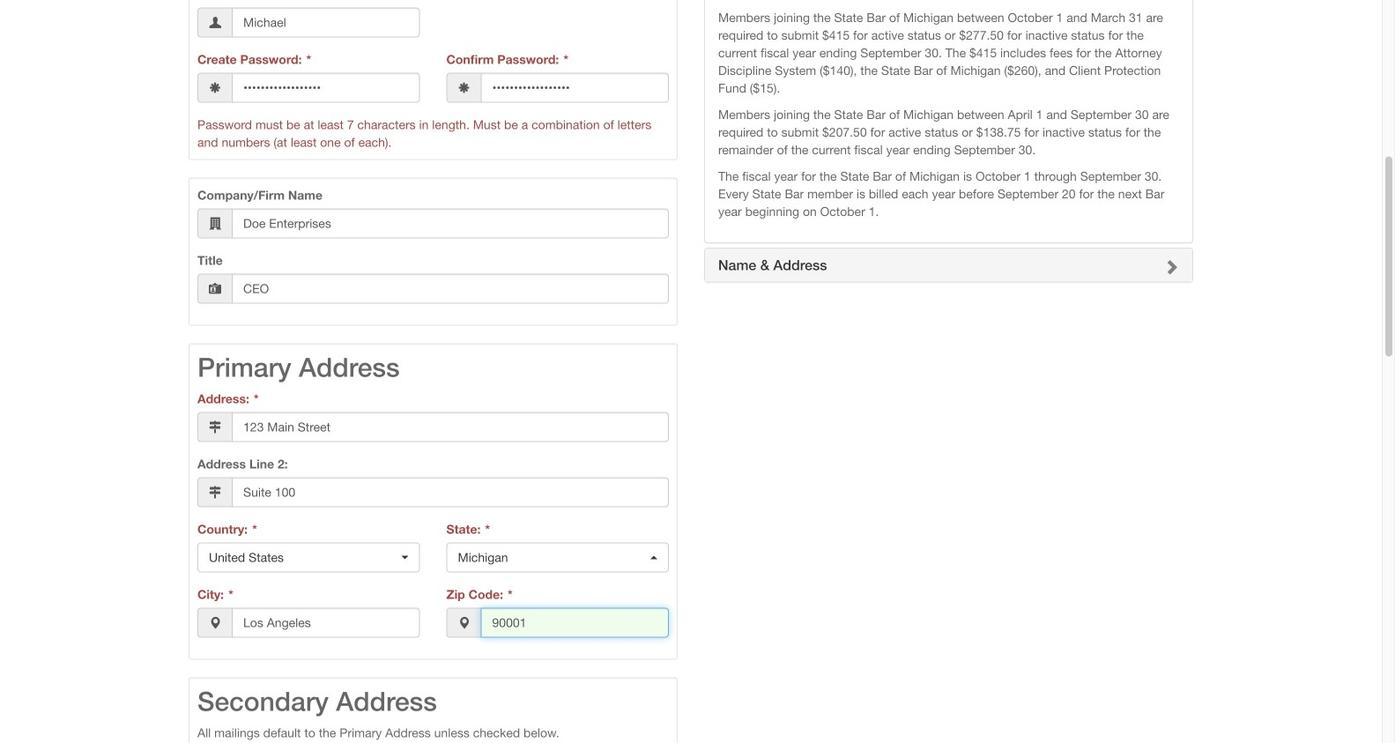 Task type: describe. For each thing, give the bounding box(es) containing it.
map signs image
[[209, 486, 221, 499]]

2 map marker image from the left
[[458, 617, 470, 629]]

1 map marker image from the left
[[209, 617, 221, 629]]



Task type: locate. For each thing, give the bounding box(es) containing it.
confirm password... password field
[[481, 73, 669, 103]]

0 horizontal spatial map marker image
[[209, 617, 221, 629]]

1 horizontal spatial map marker image
[[458, 617, 470, 629]]

password... password field
[[232, 73, 420, 103]]

None text field
[[232, 274, 669, 304], [232, 412, 669, 442], [232, 477, 669, 507], [232, 608, 420, 638], [481, 608, 669, 638], [232, 274, 669, 304], [232, 412, 669, 442], [232, 477, 669, 507], [232, 608, 420, 638], [481, 608, 669, 638]]

map signs image
[[209, 421, 221, 433]]

map marker image
[[209, 617, 221, 629], [458, 617, 470, 629]]

None text field
[[232, 7, 420, 37], [232, 209, 669, 238], [232, 7, 420, 37], [232, 209, 669, 238]]



Task type: vqa. For each thing, say whether or not it's contained in the screenshot.
confirm password... password field
yes



